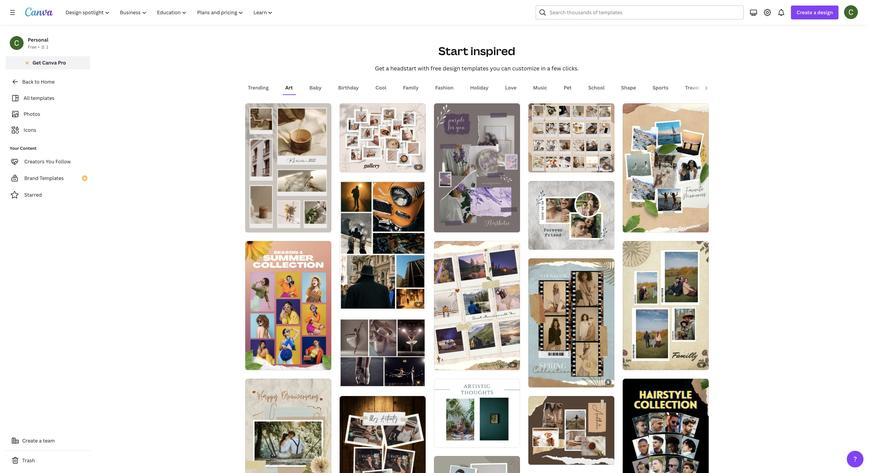 Task type: vqa. For each thing, say whether or not it's contained in the screenshot.
Color range image
no



Task type: describe. For each thing, give the bounding box(es) containing it.
get for get a headstart with free design templates you can customize in a few clicks.
[[375, 65, 385, 72]]

photos
[[24, 111, 40, 117]]

to
[[35, 78, 40, 85]]

get a headstart with free design templates you can customize in a few clicks.
[[375, 65, 579, 72]]

brand
[[24, 175, 38, 181]]

0 vertical spatial templates
[[462, 65, 489, 72]]

cool button
[[373, 81, 389, 94]]

trending button
[[245, 81, 271, 94]]

cream pastel minimalist fashion spring collection lookbook photo collage image
[[528, 258, 614, 388]]

pro
[[58, 59, 66, 66]]

christina overa image
[[844, 5, 858, 19]]

creators
[[24, 158, 45, 165]]

in
[[541, 65, 546, 72]]

baby
[[309, 84, 321, 91]]

create a design button
[[791, 6, 838, 19]]

brand templates
[[24, 175, 64, 181]]

black ballet photo collage image
[[339, 319, 425, 387]]

0 horizontal spatial design
[[443, 65, 460, 72]]

team
[[43, 437, 55, 444]]

top level navigation element
[[61, 6, 279, 19]]

cream minimalist aesthetic photo collage image
[[528, 103, 614, 172]]

birthday button
[[335, 81, 362, 94]]

brown elegant minimalist daily activity aesthetic photo collage portrait image
[[339, 396, 425, 473]]

you
[[46, 158, 54, 165]]

trash link
[[6, 454, 90, 468]]

beige aesthetic minimal photo collage image
[[245, 103, 331, 233]]

start inspired
[[438, 43, 515, 58]]

clicks.
[[563, 65, 579, 72]]

•
[[38, 44, 40, 50]]

brand templates link
[[6, 171, 90, 185]]

content
[[20, 145, 37, 151]]

headstart
[[390, 65, 416, 72]]

beige elegant simple holiday scrapbook photo collage (portrait) image
[[623, 103, 709, 233]]

free
[[28, 44, 37, 50]]

orange black modern aesthetic portrait photo collage image
[[339, 181, 425, 310]]

cool
[[375, 84, 386, 91]]

home
[[41, 78, 55, 85]]

1
[[46, 44, 48, 50]]

family button
[[400, 81, 421, 94]]

trending
[[248, 84, 269, 91]]

love button
[[502, 81, 519, 94]]

create for create a design
[[797, 9, 812, 16]]

holiday button
[[467, 81, 491, 94]]

design inside create a design "dropdown button"
[[817, 9, 833, 16]]

your
[[10, 145, 19, 151]]

free •
[[28, 44, 40, 50]]

brown white retro familly photo collage image
[[623, 241, 709, 370]]

icons
[[24, 127, 36, 133]]

create a team button
[[6, 434, 90, 448]]

art button
[[282, 81, 296, 94]]

pet
[[564, 84, 572, 91]]

back
[[22, 78, 33, 85]]

1 vertical spatial templates
[[31, 95, 54, 101]]



Task type: locate. For each thing, give the bounding box(es) containing it.
1 horizontal spatial create
[[797, 9, 812, 16]]

your content
[[10, 145, 37, 151]]

follow
[[55, 158, 71, 165]]

create inside create a team button
[[22, 437, 38, 444]]

create inside create a design "dropdown button"
[[797, 9, 812, 16]]

create a team
[[22, 437, 55, 444]]

create
[[797, 9, 812, 16], [22, 437, 38, 444]]

baby button
[[307, 81, 324, 94]]

get canva pro button
[[6, 56, 90, 69]]

travel
[[685, 84, 699, 91]]

creators you follow
[[24, 158, 71, 165]]

get canva pro
[[32, 59, 66, 66]]

starred link
[[6, 188, 90, 202]]

templates
[[40, 175, 64, 181]]

fashion button
[[432, 81, 456, 94]]

0 horizontal spatial create
[[22, 437, 38, 444]]

1 horizontal spatial design
[[817, 9, 833, 16]]

a
[[814, 9, 816, 16], [386, 65, 389, 72], [547, 65, 550, 72], [39, 437, 42, 444]]

fashion
[[435, 84, 453, 91]]

0 vertical spatial create
[[797, 9, 812, 16]]

travel button
[[682, 81, 702, 94]]

1 horizontal spatial get
[[375, 65, 385, 72]]

back to home
[[22, 78, 55, 85]]

templates down start inspired
[[462, 65, 489, 72]]

a for design
[[814, 9, 816, 16]]

with
[[418, 65, 429, 72]]

0 horizontal spatial get
[[32, 59, 41, 66]]

pet button
[[561, 81, 574, 94]]

None search field
[[536, 6, 744, 19]]

back to home link
[[6, 75, 90, 89]]

music button
[[530, 81, 550, 94]]

all templates
[[24, 95, 54, 101]]

get for get canva pro
[[32, 59, 41, 66]]

a for team
[[39, 437, 42, 444]]

personal
[[28, 36, 48, 43]]

free
[[431, 65, 441, 72]]

get
[[32, 59, 41, 66], [375, 65, 385, 72]]

birthday
[[338, 84, 359, 91]]

beige minimalist dried flower happy anniversary scrapbook photo collage image
[[245, 379, 331, 473]]

love
[[505, 84, 516, 91]]

0 horizontal spatial templates
[[31, 95, 54, 101]]

brown aesthetic photo collage image
[[528, 396, 614, 465]]

get left canva
[[32, 59, 41, 66]]

few
[[552, 65, 561, 72]]

1 vertical spatial create
[[22, 437, 38, 444]]

create for create a team
[[22, 437, 38, 444]]

icons link
[[10, 123, 86, 137]]

all
[[24, 95, 30, 101]]

start
[[438, 43, 468, 58]]

photos link
[[10, 108, 86, 121]]

holiday
[[470, 84, 488, 91]]

starred
[[24, 191, 42, 198]]

customize
[[512, 65, 539, 72]]

white green artistic thoughts collage image
[[434, 379, 520, 448]]

family
[[403, 84, 419, 91]]

design right free
[[443, 65, 460, 72]]

school
[[588, 84, 605, 91]]

can
[[501, 65, 511, 72]]

gray abstract photo collage image
[[434, 456, 520, 473]]

art
[[285, 84, 293, 91]]

create a design
[[797, 9, 833, 16]]

music
[[533, 84, 547, 91]]

sports button
[[650, 81, 671, 94]]

sports
[[653, 84, 668, 91]]

all templates link
[[10, 92, 86, 105]]

1 horizontal spatial templates
[[462, 65, 489, 72]]

$
[[607, 379, 609, 385]]

you
[[490, 65, 500, 72]]

0 vertical spatial design
[[817, 9, 833, 16]]

gray minimalist aesthetic photo collage landscape image
[[528, 181, 614, 250]]

get up cool
[[375, 65, 385, 72]]

1 vertical spatial design
[[443, 65, 460, 72]]

school button
[[585, 81, 607, 94]]

creators you follow link
[[6, 155, 90, 169]]

design left christina overa image
[[817, 9, 833, 16]]

templates right all
[[31, 95, 54, 101]]

get inside button
[[32, 59, 41, 66]]

shape
[[621, 84, 636, 91]]

a for headstart
[[386, 65, 389, 72]]

black with yellow accent modern aesthetic hair style collection ideas photo collage (portrait) image
[[623, 379, 709, 473]]

a inside create a design "dropdown button"
[[814, 9, 816, 16]]

canva
[[42, 59, 57, 66]]

beige aesthetic floral fashion moodboard photo collage image
[[339, 103, 425, 172]]

trash
[[22, 457, 35, 464]]

design
[[817, 9, 833, 16], [443, 65, 460, 72]]

inspired
[[470, 43, 515, 58]]

peach aesthetic summer fashion collection photo collage (portrait) image
[[245, 241, 331, 370]]

shape button
[[618, 81, 639, 94]]

beige minimalist sweet memories with you scrapbook polaroid photo collage image
[[434, 241, 520, 370]]

purple aesthetic inspiration photo collage image
[[434, 103, 520, 233]]

templates
[[462, 65, 489, 72], [31, 95, 54, 101]]

Search search field
[[550, 6, 739, 19]]

a inside create a team button
[[39, 437, 42, 444]]



